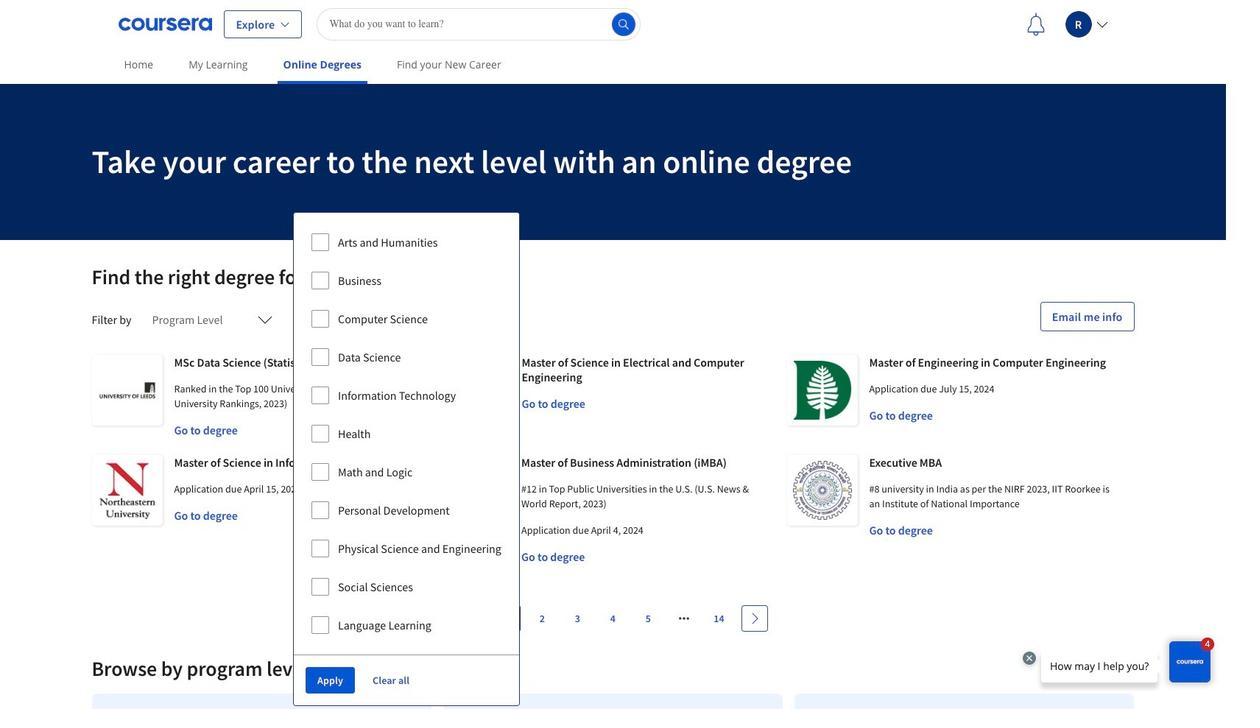 Task type: describe. For each thing, give the bounding box(es) containing it.
options list list box
[[294, 213, 519, 655]]

university of utah image
[[439, 355, 510, 426]]

iit roorkee image
[[787, 455, 858, 526]]

northeastern university image
[[92, 455, 162, 526]]



Task type: locate. For each thing, give the bounding box(es) containing it.
actions toolbar
[[294, 655, 519, 705]]

university of illinois at urbana-champaign image
[[439, 455, 510, 526]]

list
[[86, 688, 1140, 709]]

dartmouth college image
[[787, 355, 858, 426]]

coursera image
[[118, 12, 212, 36]]

go to next page image
[[749, 613, 760, 624]]

university of leeds image
[[92, 355, 162, 426]]

None search field
[[317, 8, 641, 40]]



Task type: vqa. For each thing, say whether or not it's contained in the screenshot.
COURSE related to Application Security for Developers and DevOps Professionals
no



